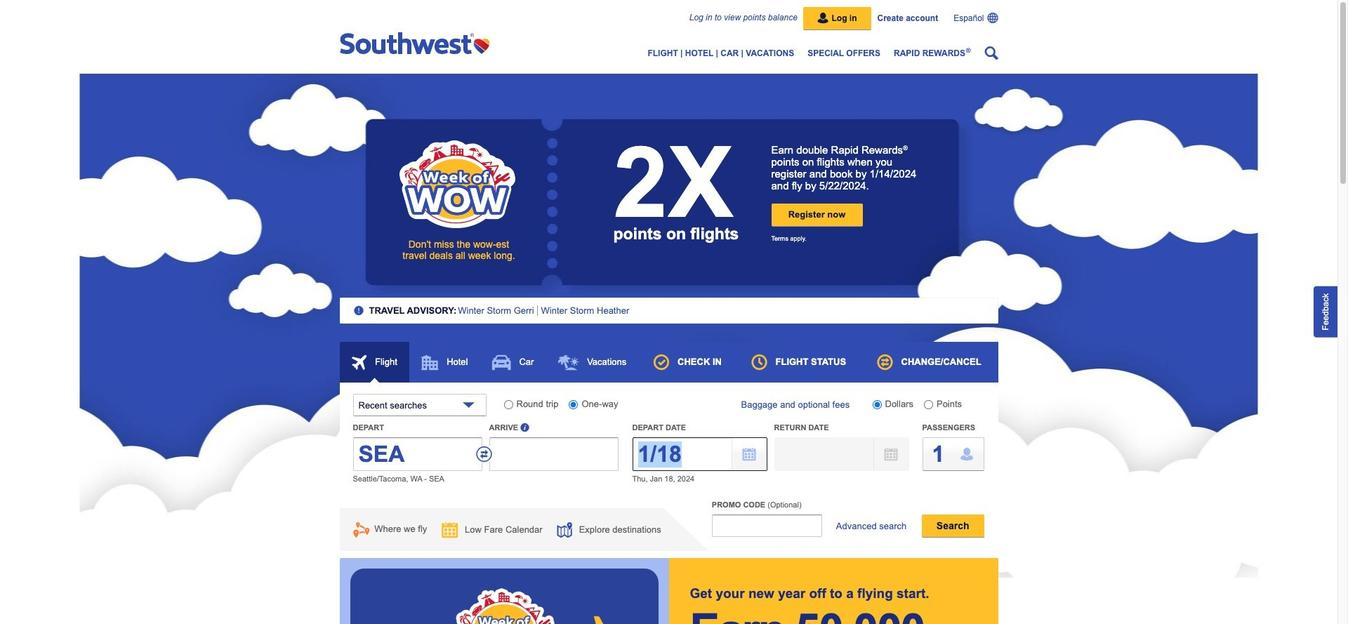 Task type: vqa. For each thing, say whether or not it's contained in the screenshot.
Return date in mm/dd/yyyy format, valid dates from Jan 12, 2024 to Oct 2, 2024. To use a date picker press the down arrow. "text field" at the bottom of page
yes



Task type: locate. For each thing, give the bounding box(es) containing it.
Recent searches text field
[[353, 394, 486, 416]]

Depart Date in mm/dd/yyyy format, valid dates from Jan 12, 2024 to Oct 2, 2024. To use a date picker press the down arrow. text field
[[632, 438, 767, 471]]

None text field
[[489, 438, 618, 471]]

None radio
[[873, 400, 882, 409], [924, 400, 933, 409], [873, 400, 882, 409], [924, 400, 933, 409]]

Return date in mm/dd/yyyy format, valid dates from Jan 12, 2024 to Oct 2, 2024. To use a date picker press the down arrow. text field
[[774, 438, 909, 471]]

tab list
[[340, 342, 998, 399]]

week of wow image
[[399, 140, 515, 228]]

banner
[[340, 0, 998, 63]]

None text field
[[353, 438, 482, 471], [712, 515, 822, 537], [353, 438, 482, 471], [712, 515, 822, 537]]

navigation
[[340, 30, 998, 60]]

None radio
[[504, 400, 513, 409], [569, 400, 578, 409], [504, 400, 513, 409], [569, 400, 578, 409]]



Task type: describe. For each thing, give the bounding box(es) containing it.
Passengers count. Opens flyout. text field
[[922, 438, 984, 471]]



